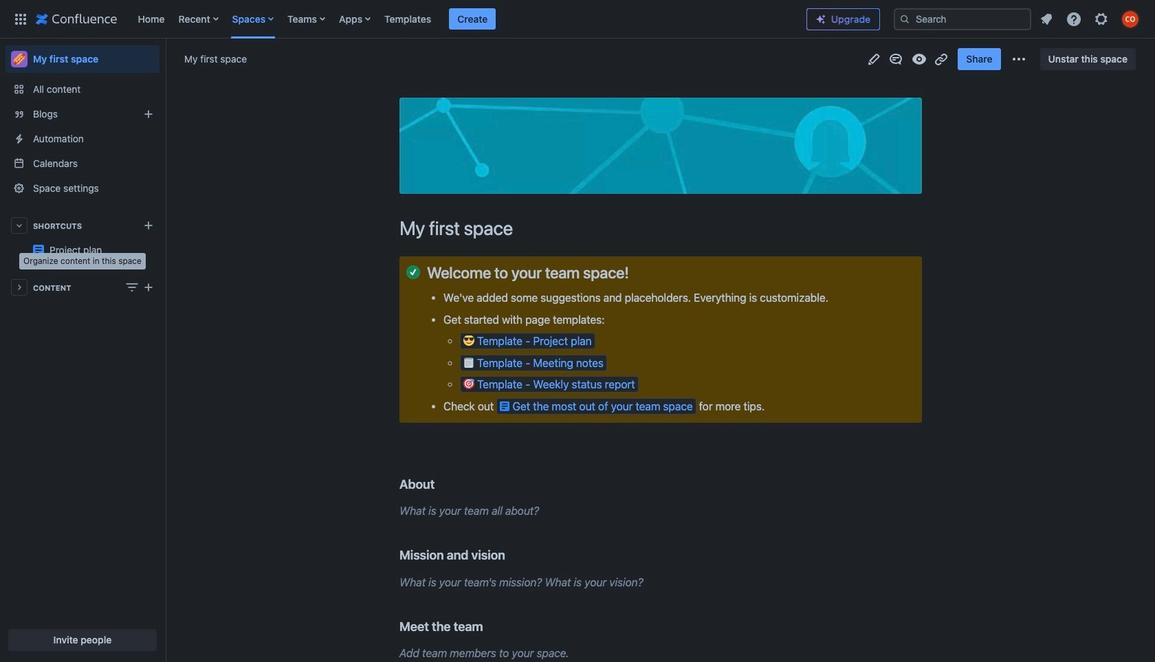 Task type: vqa. For each thing, say whether or not it's contained in the screenshot.
angie.svg image
no



Task type: describe. For each thing, give the bounding box(es) containing it.
:dart: image
[[464, 378, 475, 389]]

help icon image
[[1066, 11, 1082, 27]]

premium image
[[816, 14, 827, 25]]

get the most out of your team space image
[[500, 401, 510, 412]]

template - project plan image
[[33, 245, 44, 256]]

1 vertical spatial copy image
[[482, 618, 498, 634]]

:sunglasses: image
[[464, 335, 475, 346]]

settings icon image
[[1093, 11, 1110, 27]]

:dart: image
[[464, 378, 475, 389]]

global element
[[8, 0, 796, 38]]

list for premium icon
[[1034, 7, 1147, 31]]

:check_mark: image
[[406, 266, 420, 279]]

add shortcut image
[[140, 217, 157, 234]]

:sunglasses: image
[[464, 335, 475, 346]]

list item inside global element
[[449, 8, 496, 30]]

notification icon image
[[1038, 11, 1055, 27]]

more actions image
[[1011, 51, 1027, 67]]

appswitcher icon image
[[12, 11, 29, 27]]

search image
[[900, 13, 911, 24]]

space element
[[0, 39, 165, 662]]

Search field
[[894, 8, 1032, 30]]

0 vertical spatial copy image
[[628, 264, 644, 281]]

1 horizontal spatial copy image
[[504, 547, 520, 563]]



Task type: locate. For each thing, give the bounding box(es) containing it.
0 vertical spatial copy image
[[504, 547, 520, 563]]

create a blog image
[[140, 106, 157, 122]]

list for "appswitcher icon"
[[131, 0, 796, 38]]

copy image
[[628, 264, 644, 281], [433, 476, 450, 492]]

edit this page image
[[866, 51, 883, 67]]

0 horizontal spatial list
[[131, 0, 796, 38]]

collapse sidebar image
[[150, 45, 180, 73]]

list item
[[449, 8, 496, 30]]

create a page image
[[140, 279, 157, 296]]

copy image
[[504, 547, 520, 563], [482, 618, 498, 634]]

copy link image
[[933, 51, 950, 67]]

banner
[[0, 0, 1155, 41]]

None search field
[[894, 8, 1032, 30]]

0 horizontal spatial copy image
[[433, 476, 450, 492]]

1 horizontal spatial copy image
[[628, 264, 644, 281]]

:notepad_spiral: image
[[464, 357, 475, 368], [464, 357, 475, 368]]

stop watching image
[[911, 51, 928, 67]]

0 horizontal spatial copy image
[[482, 618, 498, 634]]

1 vertical spatial copy image
[[433, 476, 450, 492]]

more image
[[140, 243, 157, 259]]

confluence image
[[36, 11, 117, 27], [36, 11, 117, 27]]

change view image
[[124, 279, 140, 296]]

list
[[131, 0, 796, 38], [1034, 7, 1147, 31]]

1 horizontal spatial list
[[1034, 7, 1147, 31]]



